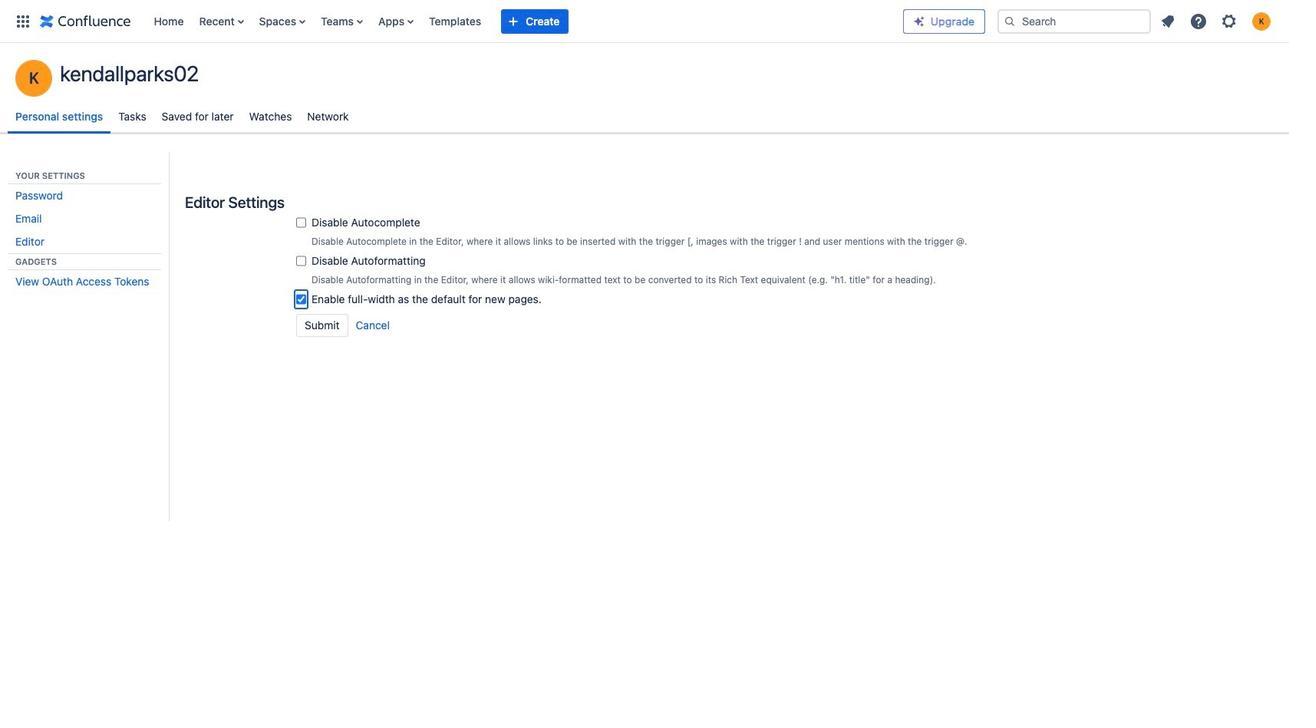 Task type: describe. For each thing, give the bounding box(es) containing it.
Search field
[[998, 9, 1151, 33]]

list for premium icon
[[1155, 7, 1280, 35]]

list for appswitcher icon
[[146, 0, 904, 43]]

global element
[[9, 0, 904, 43]]

your profile and preferences image
[[1253, 12, 1271, 30]]

appswitcher icon image
[[14, 12, 32, 30]]



Task type: vqa. For each thing, say whether or not it's contained in the screenshot.
search 'icon'
yes



Task type: locate. For each thing, give the bounding box(es) containing it.
premium image
[[913, 15, 926, 27]]

help icon image
[[1190, 12, 1208, 30]]

list
[[146, 0, 904, 43], [1155, 7, 1280, 35]]

settings icon image
[[1221, 12, 1239, 30]]

confluence image
[[40, 12, 131, 30], [40, 12, 131, 30]]

0 horizontal spatial list
[[146, 0, 904, 43]]

1 horizontal spatial list
[[1155, 7, 1280, 35]]

user icon: kendallparks02 image
[[15, 60, 52, 97]]

None checkbox
[[296, 215, 306, 230], [296, 292, 306, 307], [296, 215, 306, 230], [296, 292, 306, 307]]

None checkbox
[[296, 253, 306, 269]]

search image
[[1004, 15, 1016, 27]]

banner
[[0, 0, 1290, 43]]

notification icon image
[[1159, 12, 1178, 30]]

None submit
[[296, 314, 348, 337], [355, 314, 391, 337], [296, 314, 348, 337], [355, 314, 391, 337]]

None search field
[[998, 9, 1151, 33]]



